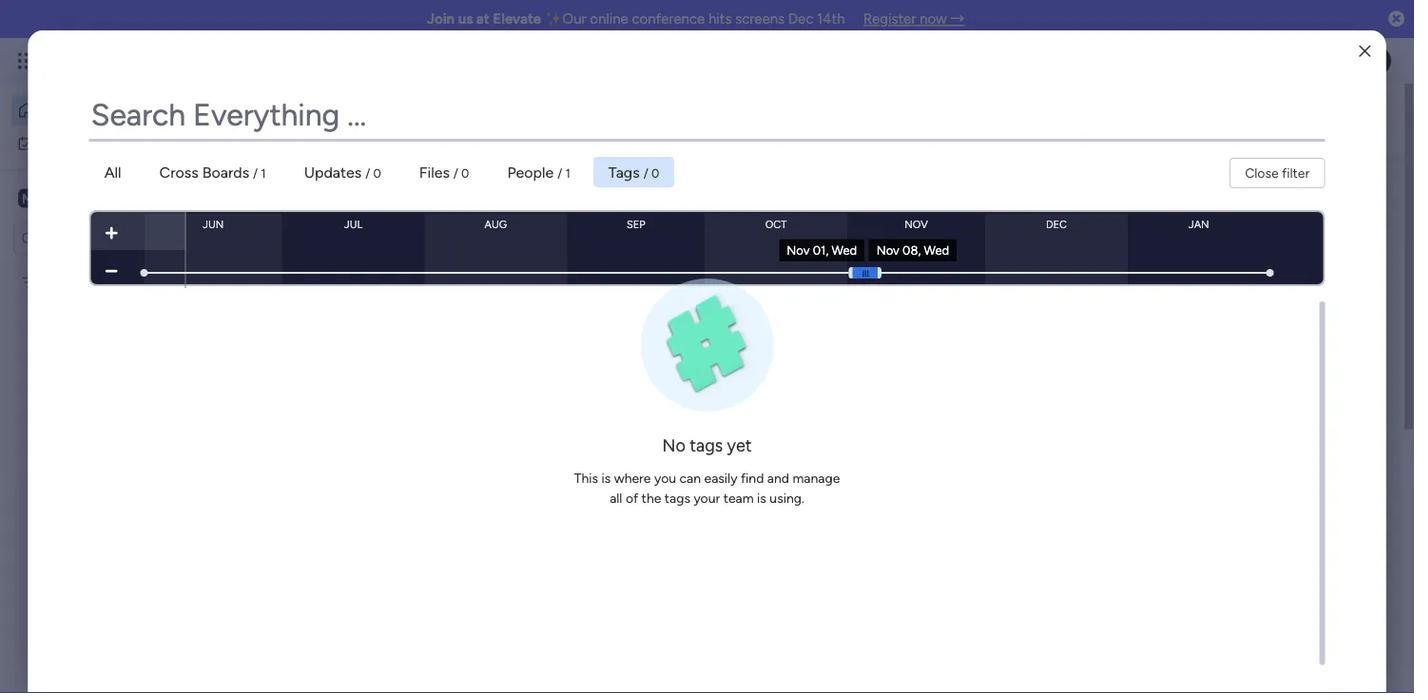 Task type: locate. For each thing, give the bounding box(es) containing it.
and up using.
[[767, 470, 789, 486]]

1 vertical spatial and
[[767, 470, 789, 486]]

/ inside people / 1
[[557, 165, 562, 181]]

2 nov from the left
[[877, 243, 900, 258]]

the
[[642, 490, 661, 506]]

work
[[63, 135, 92, 151]]

0 inside tags / 0
[[651, 165, 659, 181]]

1 right the 'people'
[[565, 165, 570, 181]]

5 / from the left
[[643, 165, 648, 181]]

tags down "you"
[[665, 490, 690, 506]]

can
[[680, 470, 701, 486]]

made
[[1156, 620, 1194, 638]]

1 horizontal spatial nov
[[877, 243, 900, 258]]

/ up recently
[[365, 165, 370, 181]]

1 wed from the left
[[832, 243, 857, 258]]

1
[[261, 165, 266, 181], [565, 165, 570, 181]]

/ right files
[[453, 165, 458, 181]]

0 right tags
[[651, 165, 659, 181]]

team
[[723, 490, 754, 506]]

01,
[[813, 243, 829, 258]]

tags
[[690, 435, 723, 456], [665, 490, 690, 506]]

/ right the 'people'
[[557, 165, 562, 181]]

m
[[22, 190, 33, 206]]

boost
[[1112, 598, 1151, 616]]

circle o image left "enable"
[[1129, 265, 1141, 279]]

2 horizontal spatial 0
[[651, 165, 659, 181]]

tags inside this is where you can easily find and manage all of the tags your team is using.
[[665, 490, 690, 506]]

night,
[[308, 101, 341, 117]]

0 vertical spatial circle o image
[[1129, 265, 1141, 279]]

2 1 from the left
[[565, 165, 570, 181]]

3 0 from the left
[[651, 165, 659, 181]]

at
[[476, 10, 490, 28]]

0 horizontal spatial and
[[556, 120, 581, 138]]

aug
[[485, 218, 507, 231]]

dapulse x slim image
[[1357, 176, 1380, 199]]

0 inside files / 0
[[461, 165, 469, 181]]

your down easily
[[694, 490, 720, 506]]

0 horizontal spatial wed
[[832, 243, 857, 258]]

nov 08, wed
[[877, 243, 949, 258]]

✨
[[545, 10, 559, 28]]

1 vertical spatial is
[[757, 490, 766, 506]]

setup
[[1148, 215, 1186, 232]]

1 vertical spatial your
[[694, 490, 720, 506]]

1 / from the left
[[253, 165, 258, 181]]

us
[[458, 10, 473, 28]]

1 1 from the left
[[261, 165, 266, 181]]

1 vertical spatial tags
[[665, 490, 690, 506]]

your up made
[[1155, 598, 1186, 616]]

circle o image
[[1129, 265, 1141, 279], [1129, 289, 1141, 304]]

sep
[[627, 218, 645, 231]]

0
[[373, 165, 381, 181], [461, 165, 469, 181], [651, 165, 659, 181]]

1 circle o image from the top
[[1129, 265, 1141, 279]]

3 / from the left
[[453, 165, 458, 181]]

your left the recent
[[377, 120, 408, 138]]

easily
[[704, 470, 738, 486]]

boards
[[202, 163, 249, 181]]

register
[[863, 10, 916, 28]]

None field
[[89, 91, 1325, 139]]

/ inside files / 0
[[453, 165, 458, 181]]

Search in workspace field
[[40, 228, 159, 250]]

/ inside tags / 0
[[643, 165, 648, 181]]

0 vertical spatial is
[[601, 470, 611, 486]]

wed right 08,
[[924, 243, 949, 258]]

ready-
[[1112, 620, 1156, 638]]

home image
[[17, 101, 36, 120]]

nov left the 01,
[[787, 243, 810, 258]]

2 horizontal spatial your
[[1155, 598, 1186, 616]]

where
[[614, 470, 651, 486]]

visited
[[395, 194, 447, 214]]

0 for updates
[[373, 165, 381, 181]]

0 vertical spatial and
[[556, 120, 581, 138]]

1 inside people / 1
[[565, 165, 570, 181]]

wed
[[832, 243, 857, 258], [924, 243, 949, 258]]

all
[[104, 163, 121, 181]]

is
[[601, 470, 611, 486], [757, 490, 766, 506]]

jan
[[1189, 218, 1209, 231]]

cross boards / 1
[[159, 163, 266, 181]]

workspace selection element
[[18, 187, 159, 212]]

0 for tags
[[651, 165, 659, 181]]

nov left 08,
[[877, 243, 900, 258]]

no tags yet
[[662, 435, 752, 456]]

0 horizontal spatial nov
[[787, 243, 810, 258]]

1 vertical spatial circle o image
[[1129, 289, 1141, 304]]

nov
[[787, 243, 810, 258], [877, 243, 900, 258]]

0 horizontal spatial your
[[377, 120, 408, 138]]

0 vertical spatial tags
[[690, 435, 723, 456]]

people / 1
[[507, 163, 570, 181]]

project management
[[45, 274, 169, 291]]

nov for nov 01, wed
[[787, 243, 810, 258]]

workspace
[[81, 189, 156, 207]]

2 vertical spatial your
[[1155, 598, 1186, 616]]

with
[[1330, 598, 1359, 616]]

2 circle o image from the top
[[1129, 289, 1141, 304]]

option
[[0, 265, 243, 269]]

recent
[[411, 120, 456, 138]]

circle o image inside invite team members (0/1) link
[[1129, 289, 1141, 304]]

quickly
[[271, 120, 323, 138]]

close filter
[[1245, 165, 1310, 181]]

boost your workflow in minutes with ready-made templates
[[1112, 598, 1359, 638]]

1 nov from the left
[[787, 243, 810, 258]]

1 horizontal spatial is
[[757, 490, 766, 506]]

/ inside updates / 0
[[365, 165, 370, 181]]

/ for files
[[453, 165, 458, 181]]

main workspace
[[44, 189, 156, 207]]

dapulse minus image
[[105, 263, 117, 279]]

and
[[556, 120, 581, 138], [767, 470, 789, 486]]

2 0 from the left
[[461, 165, 469, 181]]

/ right boards
[[253, 165, 258, 181]]

/ right tags
[[643, 165, 648, 181]]

account
[[1190, 215, 1244, 232]]

1 horizontal spatial your
[[694, 490, 720, 506]]

1 horizontal spatial 1
[[565, 165, 570, 181]]

updates / 0
[[304, 163, 381, 181]]

1 horizontal spatial 0
[[461, 165, 469, 181]]

2 wed from the left
[[924, 243, 949, 258]]

recently visited
[[320, 194, 447, 214]]

4 / from the left
[[557, 165, 562, 181]]

cross
[[159, 163, 199, 181]]

circle o image for enable
[[1129, 265, 1141, 279]]

wed right the 01,
[[832, 243, 857, 258]]

0 vertical spatial your
[[377, 120, 408, 138]]

your inside the good night, bob! quickly access your recent boards, inbox and workspaces
[[377, 120, 408, 138]]

workspaces
[[585, 120, 666, 138]]

project
[[45, 274, 88, 291]]

oct
[[765, 218, 787, 231]]

1 horizontal spatial and
[[767, 470, 789, 486]]

register now → link
[[863, 10, 965, 28]]

2 / from the left
[[365, 165, 370, 181]]

this is where you can easily find and manage all of the tags your team is using.
[[574, 470, 840, 506]]

join
[[427, 10, 455, 28]]

and right inbox
[[556, 120, 581, 138]]

circle o image inside enable desktop notifications link
[[1129, 265, 1141, 279]]

find
[[741, 470, 764, 486]]

dapulse add image
[[105, 225, 118, 241]]

setup account link
[[1129, 213, 1386, 234]]

notifications
[[1251, 263, 1334, 280]]

no
[[662, 435, 686, 456]]

my work
[[42, 135, 92, 151]]

1 right boards
[[261, 165, 266, 181]]

is right this at bottom left
[[601, 470, 611, 486]]

0 horizontal spatial is
[[601, 470, 611, 486]]

/
[[253, 165, 258, 181], [365, 165, 370, 181], [453, 165, 458, 181], [557, 165, 562, 181], [643, 165, 648, 181]]

0 inside updates / 0
[[373, 165, 381, 181]]

0 right files
[[461, 165, 469, 181]]

of
[[626, 490, 638, 506]]

is down find
[[757, 490, 766, 506]]

all
[[610, 490, 622, 506]]

close image
[[1359, 44, 1371, 58]]

0 horizontal spatial 0
[[373, 165, 381, 181]]

elevate
[[493, 10, 541, 28]]

circle o image left invite on the top of the page
[[1129, 289, 1141, 304]]

0 horizontal spatial 1
[[261, 165, 266, 181]]

1 horizontal spatial wed
[[924, 243, 949, 258]]

1 0 from the left
[[373, 165, 381, 181]]

tags right 'no'
[[690, 435, 723, 456]]

/ for people
[[557, 165, 562, 181]]

0 up the recently visited
[[373, 165, 381, 181]]



Task type: vqa. For each thing, say whether or not it's contained in the screenshot.
Invite Team Members (0/1)
yes



Task type: describe. For each thing, give the bounding box(es) containing it.
templates
[[1198, 620, 1266, 638]]

→
[[950, 10, 965, 28]]

workspace image
[[18, 188, 37, 209]]

filter
[[1282, 165, 1310, 181]]

enable
[[1148, 263, 1191, 280]]

your
[[1209, 184, 1244, 204]]

dec
[[1046, 218, 1067, 231]]

tags
[[608, 163, 640, 181]]

manage
[[793, 470, 840, 486]]

templates image image
[[1117, 449, 1368, 580]]

and inside the good night, bob! quickly access your recent boards, inbox and workspaces
[[556, 120, 581, 138]]

nov for nov 08, wed
[[877, 243, 900, 258]]

nov 01, wed
[[787, 243, 857, 258]]

close filter button
[[1230, 158, 1325, 188]]

circle o image for invite
[[1129, 289, 1141, 304]]

14th
[[817, 10, 845, 28]]

conference
[[632, 10, 705, 28]]

my
[[42, 135, 60, 151]]

files
[[419, 163, 450, 181]]

nov
[[905, 218, 928, 231]]

invite team members (0/1)
[[1148, 287, 1318, 305]]

/ for tags
[[643, 165, 648, 181]]

members
[[1225, 287, 1284, 305]]

and inside this is where you can easily find and manage all of the tags your team is using.
[[767, 470, 789, 486]]

hits
[[708, 10, 732, 28]]

management
[[91, 274, 169, 291]]

(0/1)
[[1288, 287, 1318, 305]]

jul
[[344, 218, 362, 231]]

enable desktop notifications link
[[1129, 261, 1386, 283]]

this
[[574, 470, 598, 486]]

bob!
[[345, 101, 372, 117]]

Search Everything ... field
[[89, 91, 1325, 139]]

good night, bob! quickly access your recent boards, inbox and workspaces
[[271, 101, 666, 138]]

/ inside cross boards / 1
[[253, 165, 258, 181]]

1 inside cross boards / 1
[[261, 165, 266, 181]]

good
[[271, 101, 304, 117]]

files / 0
[[419, 163, 469, 181]]

close recently visited image
[[294, 193, 317, 216]]

boards,
[[460, 120, 510, 138]]

yet
[[727, 435, 752, 456]]

using.
[[770, 490, 804, 506]]

minutes
[[1271, 598, 1326, 616]]

online
[[590, 10, 628, 28]]

recently
[[320, 194, 391, 214]]

bob builder image
[[1361, 46, 1391, 76]]

desktop
[[1194, 263, 1248, 280]]

enable desktop notifications
[[1148, 263, 1334, 280]]

your inside boost your workflow in minutes with ready-made templates
[[1155, 598, 1186, 616]]

now
[[920, 10, 947, 28]]

updates
[[304, 163, 362, 181]]

close
[[1245, 165, 1279, 181]]

in
[[1256, 598, 1268, 616]]

join us at elevate ✨ our online conference hits screens dec 14th
[[427, 10, 845, 28]]

select product image
[[17, 51, 36, 70]]

project management list box
[[0, 262, 243, 555]]

your inside this is where you can easily find and manage all of the tags your team is using.
[[694, 490, 720, 506]]

all link
[[89, 157, 137, 187]]

complete
[[1129, 184, 1205, 204]]

check circle image
[[1129, 217, 1141, 231]]

you
[[654, 470, 676, 486]]

dapulse hamburger image
[[861, 271, 869, 277]]

my work button
[[11, 128, 204, 158]]

tags / 0
[[608, 163, 659, 181]]

main
[[44, 189, 77, 207]]

0 for files
[[461, 165, 469, 181]]

wed for nov 01, wed
[[832, 243, 857, 258]]

people
[[507, 163, 554, 181]]

dec
[[788, 10, 813, 28]]

workflow
[[1189, 598, 1252, 616]]

setup account
[[1148, 215, 1244, 232]]

08,
[[903, 243, 921, 258]]

inbox
[[514, 120, 552, 138]]

invite team members (0/1) link
[[1129, 286, 1386, 307]]

wed for nov 08, wed
[[924, 243, 949, 258]]

our
[[563, 10, 586, 28]]

/ for updates
[[365, 165, 370, 181]]

team
[[1187, 287, 1221, 305]]

invite
[[1148, 287, 1183, 305]]

complete your profile
[[1129, 184, 1298, 204]]



